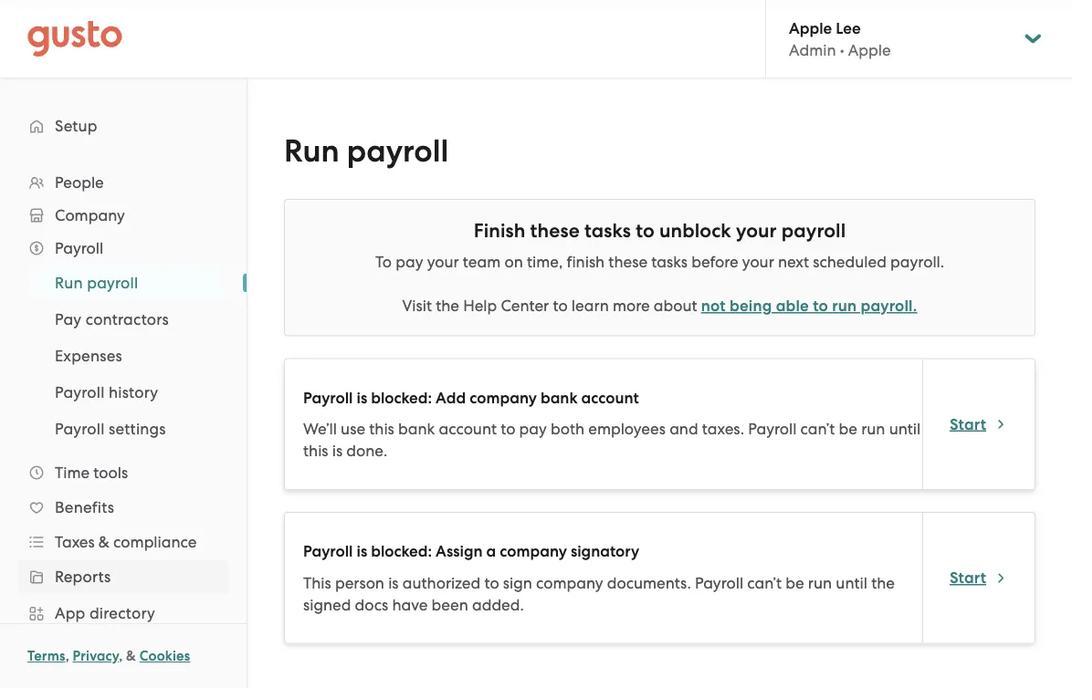 Task type: describe. For each thing, give the bounding box(es) containing it.
to inside we'll use this bank account to pay both employees and taxes. payroll can't be run until this is done.
[[501, 420, 516, 438]]

compliance
[[113, 533, 197, 552]]

blocked: for add
[[371, 389, 432, 407]]

start for account
[[950, 415, 987, 434]]

expenses
[[55, 347, 122, 365]]

0 horizontal spatial tasks
[[585, 220, 631, 243]]

can't inside this person is authorized to sign company documents. payroll can't be run until the signed docs have been added.
[[748, 574, 782, 592]]

we'll
[[303, 420, 337, 438]]

0 vertical spatial this
[[369, 420, 394, 438]]

payroll. for run
[[861, 297, 918, 316]]

pay inside we'll use this bank account to pay both employees and taxes. payroll can't be run until this is done.
[[519, 420, 547, 438]]

finish
[[474, 220, 526, 243]]

company inside this person is authorized to sign company documents. payroll can't be run until the signed docs have been added.
[[536, 574, 603, 592]]

0 horizontal spatial these
[[530, 220, 580, 243]]

time,
[[527, 253, 563, 271]]

payroll for payroll is blocked: assign a company signatory
[[303, 543, 353, 561]]

people
[[55, 174, 104, 192]]

payroll is blocked: assign a company signatory
[[303, 543, 640, 561]]

cookies button
[[140, 646, 190, 668]]

apple lee admin • apple
[[789, 18, 891, 59]]

& inside 'dropdown button'
[[98, 533, 110, 552]]

home image
[[27, 21, 122, 57]]

your left next
[[743, 253, 774, 271]]

1 horizontal spatial &
[[126, 649, 136, 665]]

admin
[[789, 41, 836, 59]]

run inside run payroll link
[[55, 274, 83, 292]]

run payroll inside list
[[55, 274, 138, 292]]

time tools
[[55, 464, 128, 482]]

payroll for payroll
[[55, 239, 103, 258]]

visit the help center to learn more about not being able to run payroll.
[[402, 297, 918, 316]]

until inside this person is authorized to sign company documents. payroll can't be run until the signed docs have been added.
[[836, 574, 868, 592]]

run payroll link
[[33, 267, 228, 300]]

lee
[[836, 18, 861, 37]]

payroll inside we'll use this bank account to pay both employees and taxes. payroll can't be run until this is done.
[[748, 420, 797, 438]]

payroll. for scheduled
[[891, 253, 945, 271]]

start link for payroll is blocked: assign a company signatory
[[950, 568, 1009, 589]]

to
[[375, 253, 392, 271]]

can't inside we'll use this bank account to pay both employees and taxes. payroll can't be run until this is done.
[[801, 420, 835, 438]]

able
[[776, 297, 809, 316]]

benefits
[[55, 499, 114, 517]]

help
[[463, 297, 497, 315]]

more
[[613, 297, 650, 315]]

run inside we'll use this bank account to pay both employees and taxes. payroll can't be run until this is done.
[[862, 420, 886, 438]]

sign
[[503, 574, 532, 592]]

start link for payroll is blocked: add company bank account
[[950, 414, 1009, 436]]

account inside we'll use this bank account to pay both employees and taxes. payroll can't be run until this is done.
[[439, 420, 497, 438]]

on
[[505, 253, 523, 271]]

is up person
[[357, 543, 367, 561]]

terms link
[[27, 649, 65, 665]]

payroll is blocked: add company bank account
[[303, 389, 639, 407]]

to pay your team on time, finish these tasks before your next scheduled payroll.
[[375, 253, 945, 271]]

added.
[[472, 596, 524, 614]]

finish these tasks to unblock your payroll
[[474, 220, 846, 243]]

done.
[[347, 442, 388, 460]]

to up to pay your team on time, finish these tasks before your next scheduled payroll.
[[636, 220, 655, 243]]

1 vertical spatial this
[[303, 442, 328, 460]]

signatory
[[571, 543, 640, 561]]

taxes.
[[702, 420, 745, 438]]

this person is authorized to sign company documents. payroll can't be run until the signed docs have been added.
[[303, 574, 895, 614]]

terms
[[27, 649, 65, 665]]

time
[[55, 464, 90, 482]]

until inside we'll use this bank account to pay both employees and taxes. payroll can't be run until this is done.
[[889, 420, 921, 438]]

finish
[[567, 253, 605, 271]]

time tools button
[[18, 457, 228, 490]]

benefits link
[[18, 491, 228, 524]]

app directory link
[[18, 597, 228, 630]]

the inside this person is authorized to sign company documents. payroll can't be run until the signed docs have been added.
[[872, 574, 895, 592]]

tools
[[93, 464, 128, 482]]

people button
[[18, 166, 228, 199]]

app
[[55, 605, 85, 623]]

company button
[[18, 199, 228, 232]]

person
[[335, 574, 385, 592]]

payroll history link
[[33, 376, 228, 409]]

settings
[[109, 420, 166, 438]]

pay
[[55, 311, 82, 329]]

privacy
[[73, 649, 119, 665]]

0 vertical spatial run payroll
[[284, 133, 449, 170]]

contractors
[[86, 311, 169, 329]]

documents.
[[607, 574, 691, 592]]

directory
[[89, 605, 155, 623]]

1 horizontal spatial account
[[581, 389, 639, 407]]

2 , from the left
[[119, 649, 123, 665]]

and
[[670, 420, 699, 438]]

team
[[463, 253, 501, 271]]

taxes & compliance
[[55, 533, 197, 552]]

1 horizontal spatial apple
[[848, 41, 891, 59]]

cookies
[[140, 649, 190, 665]]

your up the before
[[736, 220, 777, 243]]

the inside visit the help center to learn more about not being able to run payroll.
[[436, 297, 459, 315]]

a
[[486, 543, 496, 561]]

be inside this person is authorized to sign company documents. payroll can't be run until the signed docs have been added.
[[786, 574, 804, 592]]



Task type: locate. For each thing, give the bounding box(es) containing it.
1 vertical spatial apple
[[848, 41, 891, 59]]

payroll inside gusto navigation element
[[87, 274, 138, 292]]

learn
[[572, 297, 609, 315]]

payroll settings link
[[33, 413, 228, 446]]

1 horizontal spatial ,
[[119, 649, 123, 665]]

payroll down company
[[55, 239, 103, 258]]

list containing run payroll
[[0, 265, 247, 448]]

0 vertical spatial apple
[[789, 18, 832, 37]]

0 vertical spatial these
[[530, 220, 580, 243]]

to down payroll is blocked: add company bank account
[[501, 420, 516, 438]]

company up 'sign'
[[500, 543, 567, 561]]

your
[[736, 220, 777, 243], [427, 253, 459, 271], [743, 253, 774, 271]]

1 horizontal spatial the
[[872, 574, 895, 592]]

1 vertical spatial blocked:
[[371, 543, 432, 561]]

assign
[[436, 543, 483, 561]]

be inside we'll use this bank account to pay both employees and taxes. payroll can't be run until this is done.
[[839, 420, 858, 438]]

bank down payroll is blocked: add company bank account
[[398, 420, 435, 438]]

0 vertical spatial tasks
[[585, 220, 631, 243]]

this down the we'll
[[303, 442, 328, 460]]

tasks up 'finish'
[[585, 220, 631, 243]]

0 horizontal spatial ,
[[65, 649, 69, 665]]

signed
[[303, 596, 351, 614]]

scheduled
[[813, 253, 887, 271]]

we'll use this bank account to pay both employees and taxes. payroll can't be run until this is done.
[[303, 420, 921, 460]]

1 vertical spatial run
[[55, 274, 83, 292]]

0 vertical spatial until
[[889, 420, 921, 438]]

1 blocked: from the top
[[371, 389, 432, 407]]

1 horizontal spatial until
[[889, 420, 921, 438]]

2 start from the top
[[950, 569, 987, 588]]

2 vertical spatial run
[[808, 574, 832, 592]]

gusto navigation element
[[0, 79, 247, 689]]

0 vertical spatial start link
[[950, 414, 1009, 436]]

2 blocked: from the top
[[371, 543, 432, 561]]

1 vertical spatial the
[[872, 574, 895, 592]]

1 horizontal spatial can't
[[801, 420, 835, 438]]

0 vertical spatial be
[[839, 420, 858, 438]]

0 horizontal spatial bank
[[398, 420, 435, 438]]

1 vertical spatial run payroll
[[55, 274, 138, 292]]

is inside this person is authorized to sign company documents. payroll can't be run until the signed docs have been added.
[[388, 574, 399, 592]]

0 vertical spatial &
[[98, 533, 110, 552]]

0 vertical spatial pay
[[396, 253, 423, 271]]

1 horizontal spatial be
[[839, 420, 858, 438]]

1 vertical spatial tasks
[[652, 253, 688, 271]]

pay
[[396, 253, 423, 271], [519, 420, 547, 438]]

0 horizontal spatial can't
[[748, 574, 782, 592]]

2 list from the top
[[0, 265, 247, 448]]

0 vertical spatial payroll
[[347, 133, 449, 170]]

apple right the •
[[848, 41, 891, 59]]

expenses link
[[33, 340, 228, 373]]

start link
[[950, 414, 1009, 436], [950, 568, 1009, 589]]

account down payroll is blocked: add company bank account
[[439, 420, 497, 438]]

blocked:
[[371, 389, 432, 407], [371, 543, 432, 561]]

setup
[[55, 117, 98, 135]]

is down use
[[332, 442, 343, 460]]

1 horizontal spatial tasks
[[652, 253, 688, 271]]

0 horizontal spatial be
[[786, 574, 804, 592]]

payroll inside 'link'
[[55, 384, 105, 402]]

next
[[778, 253, 809, 271]]

&
[[98, 533, 110, 552], [126, 649, 136, 665]]

being
[[730, 297, 772, 316]]

2 vertical spatial company
[[536, 574, 603, 592]]

1 vertical spatial payroll.
[[861, 297, 918, 316]]

2 vertical spatial payroll
[[87, 274, 138, 292]]

account up employees in the right of the page
[[581, 389, 639, 407]]

0 vertical spatial start
[[950, 415, 987, 434]]

to left learn
[[553, 297, 568, 315]]

is up the have
[[388, 574, 399, 592]]

run
[[284, 133, 339, 170], [55, 274, 83, 292]]

0 horizontal spatial apple
[[789, 18, 832, 37]]

terms , privacy , & cookies
[[27, 649, 190, 665]]

1 start link from the top
[[950, 414, 1009, 436]]

1 vertical spatial until
[[836, 574, 868, 592]]

bank up both at the bottom right
[[541, 389, 578, 407]]

is
[[357, 389, 367, 407], [332, 442, 343, 460], [357, 543, 367, 561], [388, 574, 399, 592]]

company
[[470, 389, 537, 407], [500, 543, 567, 561], [536, 574, 603, 592]]

docs
[[355, 596, 388, 614]]

pay right to
[[396, 253, 423, 271]]

payroll down the expenses
[[55, 384, 105, 402]]

1 horizontal spatial pay
[[519, 420, 547, 438]]

to right able
[[813, 297, 828, 316]]

0 vertical spatial account
[[581, 389, 639, 407]]

to inside this person is authorized to sign company documents. payroll can't be run until the signed docs have been added.
[[485, 574, 499, 592]]

to up the added.
[[485, 574, 499, 592]]

use
[[341, 420, 365, 438]]

0 vertical spatial can't
[[801, 420, 835, 438]]

0 horizontal spatial &
[[98, 533, 110, 552]]

payroll settings
[[55, 420, 166, 438]]

is inside we'll use this bank account to pay both employees and taxes. payroll can't be run until this is done.
[[332, 442, 343, 460]]

reports link
[[18, 561, 228, 594]]

pay contractors link
[[33, 303, 228, 336]]

1 horizontal spatial run payroll
[[284, 133, 449, 170]]

1 horizontal spatial run
[[284, 133, 339, 170]]

1 horizontal spatial these
[[609, 253, 648, 271]]

0 vertical spatial payroll.
[[891, 253, 945, 271]]

payroll for payroll settings
[[55, 420, 105, 438]]

not being able to run payroll. link
[[701, 297, 918, 316]]

start
[[950, 415, 987, 434], [950, 569, 987, 588]]

1 vertical spatial account
[[439, 420, 497, 438]]

payroll up time
[[55, 420, 105, 438]]

1 vertical spatial pay
[[519, 420, 547, 438]]

bank
[[541, 389, 578, 407], [398, 420, 435, 438]]

privacy link
[[73, 649, 119, 665]]

before
[[692, 253, 739, 271]]

apple
[[789, 18, 832, 37], [848, 41, 891, 59]]

visit
[[402, 297, 432, 315]]

0 horizontal spatial pay
[[396, 253, 423, 271]]

& left the cookies
[[126, 649, 136, 665]]

run
[[832, 297, 857, 316], [862, 420, 886, 438], [808, 574, 832, 592]]

account
[[581, 389, 639, 407], [439, 420, 497, 438]]

1 list from the top
[[0, 166, 247, 689]]

1 start from the top
[[950, 415, 987, 434]]

1 horizontal spatial payroll
[[347, 133, 449, 170]]

0 horizontal spatial run payroll
[[55, 274, 138, 292]]

1 vertical spatial be
[[786, 574, 804, 592]]

0 vertical spatial run
[[284, 133, 339, 170]]

authorized
[[403, 574, 481, 592]]

bank inside we'll use this bank account to pay both employees and taxes. payroll can't be run until this is done.
[[398, 420, 435, 438]]

payroll inside dropdown button
[[55, 239, 103, 258]]

unblock
[[659, 220, 731, 243]]

to inside visit the help center to learn more about not being able to run payroll.
[[553, 297, 568, 315]]

0 horizontal spatial payroll
[[87, 274, 138, 292]]

company right add
[[470, 389, 537, 407]]

& right taxes
[[98, 533, 110, 552]]

1 vertical spatial run
[[862, 420, 886, 438]]

payroll right taxes.
[[748, 420, 797, 438]]

apple up admin
[[789, 18, 832, 37]]

1 vertical spatial these
[[609, 253, 648, 271]]

2 start link from the top
[[950, 568, 1009, 589]]

is up use
[[357, 389, 367, 407]]

2 horizontal spatial payroll
[[782, 220, 846, 243]]

payroll.
[[891, 253, 945, 271], [861, 297, 918, 316]]

payroll history
[[55, 384, 158, 402]]

list
[[0, 166, 247, 689], [0, 265, 247, 448]]

taxes & compliance button
[[18, 526, 228, 559]]

list containing people
[[0, 166, 247, 689]]

tasks down finish these tasks to unblock your payroll at top
[[652, 253, 688, 271]]

1 vertical spatial start
[[950, 569, 987, 588]]

payroll right documents.
[[695, 574, 744, 592]]

this up done.
[[369, 420, 394, 438]]

company
[[55, 206, 125, 225]]

blocked: left add
[[371, 389, 432, 407]]

1 vertical spatial can't
[[748, 574, 782, 592]]

1 vertical spatial company
[[500, 543, 567, 561]]

tasks
[[585, 220, 631, 243], [652, 253, 688, 271]]

1 vertical spatial start link
[[950, 568, 1009, 589]]

payroll for payroll is blocked: add company bank account
[[303, 389, 353, 407]]

0 vertical spatial run
[[832, 297, 857, 316]]

app directory
[[55, 605, 155, 623]]

pay contractors
[[55, 311, 169, 329]]

payroll up the we'll
[[303, 389, 353, 407]]

0 horizontal spatial run
[[55, 274, 83, 292]]

0 vertical spatial bank
[[541, 389, 578, 407]]

about
[[654, 297, 698, 315]]

payroll. down scheduled
[[861, 297, 918, 316]]

payroll inside this person is authorized to sign company documents. payroll can't be run until the signed docs have been added.
[[695, 574, 744, 592]]

blocked: up authorized
[[371, 543, 432, 561]]

, down directory
[[119, 649, 123, 665]]

0 horizontal spatial account
[[439, 420, 497, 438]]

can't
[[801, 420, 835, 438], [748, 574, 782, 592]]

0 vertical spatial company
[[470, 389, 537, 407]]

0 horizontal spatial the
[[436, 297, 459, 315]]

payroll button
[[18, 232, 228, 265]]

blocked: for assign
[[371, 543, 432, 561]]

•
[[840, 41, 845, 59]]

this
[[303, 574, 331, 592]]

center
[[501, 297, 549, 315]]

your left the team
[[427, 253, 459, 271]]

1 horizontal spatial this
[[369, 420, 394, 438]]

been
[[432, 596, 468, 614]]

pay left both at the bottom right
[[519, 420, 547, 438]]

these
[[530, 220, 580, 243], [609, 253, 648, 271]]

, left privacy link
[[65, 649, 69, 665]]

1 , from the left
[[65, 649, 69, 665]]

1 vertical spatial payroll
[[782, 220, 846, 243]]

run inside this person is authorized to sign company documents. payroll can't be run until the signed docs have been added.
[[808, 574, 832, 592]]

until
[[889, 420, 921, 438], [836, 574, 868, 592]]

the
[[436, 297, 459, 315], [872, 574, 895, 592]]

be
[[839, 420, 858, 438], [786, 574, 804, 592]]

taxes
[[55, 533, 95, 552]]

reports
[[55, 568, 111, 586]]

1 horizontal spatial bank
[[541, 389, 578, 407]]

add
[[436, 389, 466, 407]]

,
[[65, 649, 69, 665], [119, 649, 123, 665]]

0 horizontal spatial until
[[836, 574, 868, 592]]

history
[[109, 384, 158, 402]]

0 vertical spatial the
[[436, 297, 459, 315]]

these right 'finish'
[[609, 253, 648, 271]]

to
[[636, 220, 655, 243], [553, 297, 568, 315], [813, 297, 828, 316], [501, 420, 516, 438], [485, 574, 499, 592]]

payroll for payroll history
[[55, 384, 105, 402]]

0 vertical spatial blocked:
[[371, 389, 432, 407]]

setup link
[[18, 110, 228, 143]]

payroll
[[55, 239, 103, 258], [55, 384, 105, 402], [303, 389, 353, 407], [55, 420, 105, 438], [748, 420, 797, 438], [303, 543, 353, 561], [695, 574, 744, 592]]

1 vertical spatial &
[[126, 649, 136, 665]]

both
[[551, 420, 585, 438]]

company down 'signatory'
[[536, 574, 603, 592]]

these up time, at the top
[[530, 220, 580, 243]]

not
[[701, 297, 726, 316]]

payroll. right scheduled
[[891, 253, 945, 271]]

start for signatory
[[950, 569, 987, 588]]

1 vertical spatial bank
[[398, 420, 435, 438]]

0 horizontal spatial this
[[303, 442, 328, 460]]

payroll up the this
[[303, 543, 353, 561]]

employees
[[589, 420, 666, 438]]

payroll
[[347, 133, 449, 170], [782, 220, 846, 243], [87, 274, 138, 292]]

have
[[392, 596, 428, 614]]



Task type: vqa. For each thing, say whether or not it's contained in the screenshot.
been
yes



